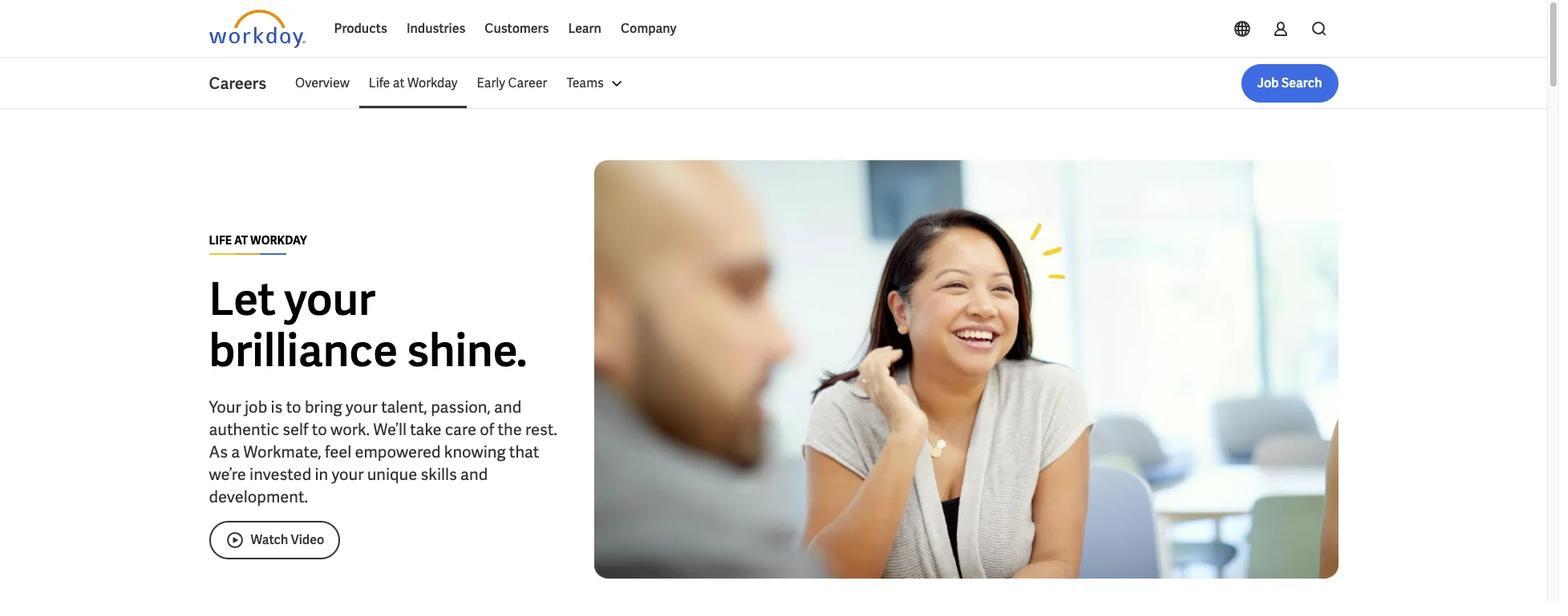 Task type: locate. For each thing, give the bounding box(es) containing it.
opportunity onramps - career development programs at workday image
[[594, 160, 1339, 580]]

at
[[393, 75, 405, 91], [234, 233, 248, 248]]

menu
[[286, 64, 636, 103]]

rest.
[[526, 419, 557, 440]]

search
[[1282, 75, 1323, 91]]

watch
[[251, 532, 288, 548]]

video
[[291, 532, 324, 548]]

workmate,
[[244, 442, 322, 463]]

early career
[[477, 75, 547, 91]]

go to the homepage image
[[209, 10, 305, 48]]

workday
[[408, 75, 458, 91], [250, 233, 307, 248]]

life right overview
[[369, 75, 390, 91]]

teams button
[[557, 64, 636, 103]]

1 horizontal spatial life
[[369, 75, 390, 91]]

industries button
[[397, 10, 475, 48]]

1 vertical spatial and
[[461, 464, 488, 485]]

a
[[231, 442, 240, 463]]

development.
[[209, 487, 308, 507]]

brilliance
[[209, 321, 398, 380]]

life at workday up let
[[209, 233, 307, 248]]

0 vertical spatial your
[[284, 270, 376, 329]]

to down bring on the bottom left
[[312, 419, 327, 440]]

life at workday
[[369, 75, 458, 91], [209, 233, 307, 248]]

0 horizontal spatial at
[[234, 233, 248, 248]]

and down knowing
[[461, 464, 488, 485]]

careers link
[[209, 72, 286, 95]]

1 vertical spatial workday
[[250, 233, 307, 248]]

1 vertical spatial life
[[209, 233, 232, 248]]

0 vertical spatial and
[[494, 397, 522, 418]]

2 vertical spatial your
[[332, 464, 364, 485]]

life up let
[[209, 233, 232, 248]]

1 horizontal spatial to
[[312, 419, 327, 440]]

of
[[480, 419, 494, 440]]

and
[[494, 397, 522, 418], [461, 464, 488, 485]]

learn button
[[559, 10, 611, 48]]

job
[[1258, 75, 1279, 91]]

job
[[245, 397, 267, 418]]

0 vertical spatial life at workday
[[369, 75, 458, 91]]

0 horizontal spatial life at workday
[[209, 233, 307, 248]]

unique
[[367, 464, 417, 485]]

bring
[[305, 397, 342, 418]]

your
[[284, 270, 376, 329], [346, 397, 378, 418], [332, 464, 364, 485]]

at down industries dropdown button
[[393, 75, 405, 91]]

to right is
[[286, 397, 301, 418]]

1 vertical spatial life at workday
[[209, 233, 307, 248]]

list
[[286, 64, 1339, 103]]

we're
[[209, 464, 246, 485]]

early
[[477, 75, 505, 91]]

workday inside menu
[[408, 75, 458, 91]]

is
[[271, 397, 283, 418]]

shine.
[[407, 321, 527, 380]]

and up the
[[494, 397, 522, 418]]

life at workday down industries dropdown button
[[369, 75, 458, 91]]

self
[[283, 419, 309, 440]]

to
[[286, 397, 301, 418], [312, 419, 327, 440]]

1 horizontal spatial workday
[[408, 75, 458, 91]]

0 vertical spatial to
[[286, 397, 301, 418]]

workday down industries dropdown button
[[408, 75, 458, 91]]

1 vertical spatial your
[[346, 397, 378, 418]]

list containing overview
[[286, 64, 1339, 103]]

life
[[369, 75, 390, 91], [209, 233, 232, 248]]

0 vertical spatial at
[[393, 75, 405, 91]]

at up let
[[234, 233, 248, 248]]

0 horizontal spatial life
[[209, 233, 232, 248]]

1 horizontal spatial life at workday
[[369, 75, 458, 91]]

0 vertical spatial life
[[369, 75, 390, 91]]

let
[[209, 270, 276, 329]]

the
[[498, 419, 522, 440]]

0 horizontal spatial workday
[[250, 233, 307, 248]]

1 vertical spatial to
[[312, 419, 327, 440]]

products
[[334, 20, 387, 37]]

workday up let
[[250, 233, 307, 248]]

0 vertical spatial workday
[[408, 75, 458, 91]]

that
[[509, 442, 539, 463]]

learn
[[568, 20, 602, 37]]



Task type: describe. For each thing, give the bounding box(es) containing it.
your inside let your brilliance shine.
[[284, 270, 376, 329]]

empowered
[[355, 442, 441, 463]]

as
[[209, 442, 228, 463]]

1 horizontal spatial and
[[494, 397, 522, 418]]

job search link
[[1242, 64, 1339, 103]]

company button
[[611, 10, 686, 48]]

1 horizontal spatial at
[[393, 75, 405, 91]]

watch video link
[[209, 521, 340, 560]]

teams
[[567, 75, 604, 91]]

let your brilliance shine.
[[209, 270, 527, 380]]

customers button
[[475, 10, 559, 48]]

take
[[410, 419, 442, 440]]

your job is to bring your talent, passion, and authentic self to work. we'll take care of the rest. as a workmate, feel empowered knowing that we're invested in your unique skills and development.
[[209, 397, 557, 507]]

in
[[315, 464, 328, 485]]

watch video
[[251, 532, 324, 548]]

your
[[209, 397, 241, 418]]

talent,
[[381, 397, 428, 418]]

care
[[445, 419, 477, 440]]

menu containing overview
[[286, 64, 636, 103]]

knowing
[[444, 442, 506, 463]]

passion,
[[431, 397, 491, 418]]

life at workday link
[[359, 64, 467, 103]]

customers
[[485, 20, 549, 37]]

careers
[[209, 73, 266, 94]]

work.
[[331, 419, 370, 440]]

job search
[[1258, 75, 1323, 91]]

we'll
[[373, 419, 407, 440]]

company
[[621, 20, 677, 37]]

1 vertical spatial at
[[234, 233, 248, 248]]

overview link
[[286, 64, 359, 103]]

invested
[[250, 464, 311, 485]]

products button
[[325, 10, 397, 48]]

industries
[[407, 20, 466, 37]]

overview
[[295, 75, 350, 91]]

career
[[508, 75, 547, 91]]

skills
[[421, 464, 457, 485]]

0 horizontal spatial to
[[286, 397, 301, 418]]

feel
[[325, 442, 352, 463]]

early career link
[[467, 64, 557, 103]]

0 horizontal spatial and
[[461, 464, 488, 485]]

authentic
[[209, 419, 279, 440]]



Task type: vqa. For each thing, say whether or not it's contained in the screenshot.
while on the top
no



